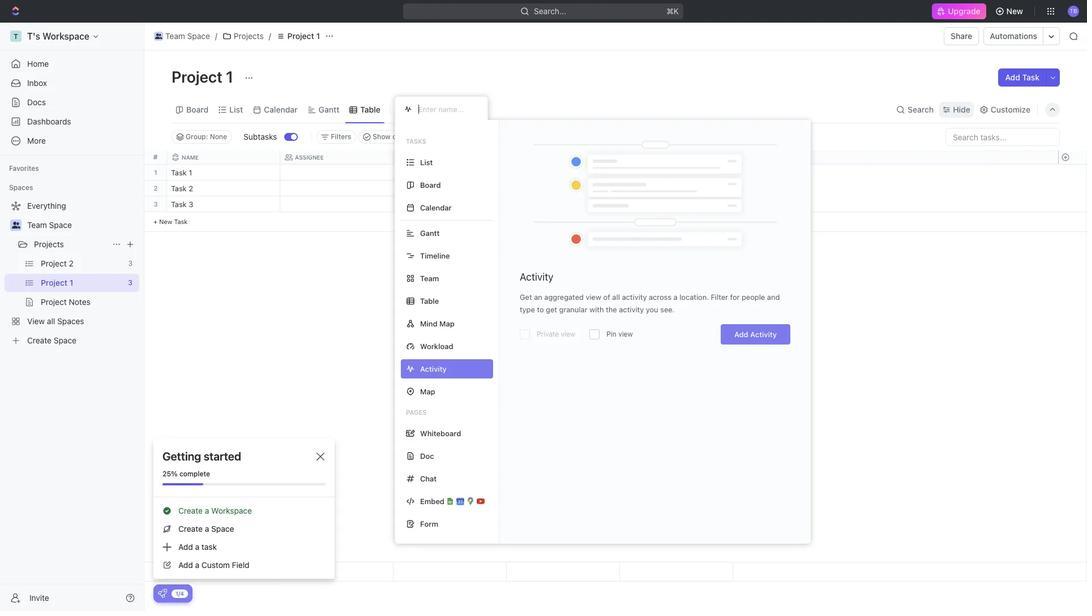 Task type: describe. For each thing, give the bounding box(es) containing it.
search button
[[894, 102, 938, 118]]

add for add activity
[[735, 330, 749, 339]]

1 horizontal spatial activity
[[751, 330, 777, 339]]

doc
[[420, 452, 434, 461]]

add for add a custom field
[[178, 561, 193, 571]]

for
[[731, 293, 740, 302]]

‎task 1
[[171, 168, 192, 177]]

Enter name... field
[[418, 104, 479, 114]]

task for add task
[[1023, 73, 1040, 82]]

type
[[520, 305, 535, 314]]

favorites button
[[5, 162, 43, 176]]

see.
[[661, 305, 675, 314]]

press space to select this row. row containing 3
[[144, 197, 167, 212]]

to for ‎task 2
[[401, 185, 409, 193]]

show closed button
[[359, 130, 420, 144]]

embed
[[420, 497, 445, 506]]

get
[[546, 305, 558, 314]]

complete
[[180, 470, 210, 479]]

add for add a task
[[178, 543, 193, 552]]

favorites
[[9, 164, 39, 173]]

granular
[[560, 305, 588, 314]]

0 horizontal spatial project 1
[[172, 67, 237, 86]]

close image
[[317, 453, 325, 461]]

upgrade link
[[933, 3, 987, 19]]

onboarding checklist button element
[[158, 590, 167, 599]]

create for create a space
[[178, 525, 203, 534]]

1 horizontal spatial project 1
[[288, 31, 320, 41]]

get
[[520, 293, 532, 302]]

2 / from the left
[[269, 31, 271, 41]]

gantt link
[[317, 102, 340, 118]]

add task
[[1006, 73, 1040, 82]]

inbox link
[[5, 74, 139, 92]]

0 vertical spatial table
[[361, 105, 381, 114]]

set priority element for 1
[[619, 165, 636, 182]]

set priority element for 3
[[619, 197, 636, 214]]

timeline
[[420, 251, 450, 260]]

team inside tree
[[27, 220, 47, 230]]

space inside tree
[[49, 220, 72, 230]]

2 horizontal spatial team
[[420, 274, 439, 283]]

1 horizontal spatial map
[[440, 319, 455, 328]]

team space link inside tree
[[27, 216, 137, 235]]

you
[[646, 305, 659, 314]]

view button
[[395, 102, 432, 118]]

filter
[[711, 293, 729, 302]]

docs
[[27, 97, 46, 107]]

to do cell for ‎task 2
[[394, 181, 507, 196]]

private
[[537, 330, 559, 339]]

‎task for ‎task 1
[[171, 168, 187, 177]]

of
[[604, 293, 611, 302]]

add a task
[[178, 543, 217, 552]]

workspace
[[211, 507, 252, 516]]

0 vertical spatial team space
[[165, 31, 210, 41]]

user group image inside tree
[[12, 222, 20, 229]]

view button
[[395, 96, 432, 123]]

hide
[[954, 105, 971, 114]]

create a space
[[178, 525, 234, 534]]

pin
[[607, 330, 617, 339]]

to inside get an aggregated view of all activity across a location. filter for people and type to get granular with the activity you see.
[[537, 305, 544, 314]]

⌘k
[[667, 6, 680, 16]]

started
[[204, 450, 241, 464]]

task
[[202, 543, 217, 552]]

workload
[[420, 342, 454, 351]]

do for ‎task 2
[[411, 185, 421, 193]]

to do for task 3
[[401, 201, 421, 209]]

dashboards
[[27, 117, 71, 126]]

people
[[742, 293, 766, 302]]

getting started
[[163, 450, 241, 464]]

automations
[[991, 31, 1038, 41]]

1 vertical spatial project
[[172, 67, 223, 86]]

aggregated
[[545, 293, 584, 302]]

customize button
[[977, 102, 1035, 118]]

home
[[27, 59, 49, 69]]

1 vertical spatial activity
[[619, 305, 644, 314]]

0 vertical spatial list
[[230, 105, 243, 114]]

pages
[[406, 409, 427, 416]]

share
[[951, 31, 973, 41]]

whiteboard
[[420, 429, 461, 438]]

get an aggregated view of all activity across a location. filter for people and type to get granular with the activity you see.
[[520, 293, 780, 314]]

the
[[606, 305, 617, 314]]

0 vertical spatial projects
[[234, 31, 264, 41]]

1/4
[[176, 591, 184, 598]]

all
[[613, 293, 620, 302]]

pin view
[[607, 330, 633, 339]]

create a workspace
[[178, 507, 252, 516]]

home link
[[5, 55, 139, 73]]

press space to select this row. row containing ‎task 2
[[167, 181, 734, 198]]

25%
[[163, 470, 178, 479]]

view inside get an aggregated view of all activity across a location. filter for people and type to get granular with the activity you see.
[[586, 293, 602, 302]]

customize
[[992, 105, 1031, 114]]

view for private view
[[561, 330, 576, 339]]

2 for ‎task
[[189, 184, 193, 193]]

new for new
[[1007, 6, 1024, 16]]

dashboards link
[[5, 113, 139, 131]]

getting
[[163, 450, 201, 464]]

new for new task
[[159, 218, 172, 226]]

calendar link
[[262, 102, 298, 118]]

25% complete
[[163, 470, 210, 479]]

to do for ‎task 2
[[401, 185, 421, 193]]

location.
[[680, 293, 709, 302]]

share button
[[945, 27, 980, 45]]

onboarding checklist button image
[[158, 590, 167, 599]]



Task type: vqa. For each thing, say whether or not it's contained in the screenshot.
the bottom 19
no



Task type: locate. For each thing, give the bounding box(es) containing it.
2 vertical spatial to
[[537, 305, 544, 314]]

1 vertical spatial map
[[420, 387, 436, 396]]

2 create from the top
[[178, 525, 203, 534]]

and
[[768, 293, 780, 302]]

new button
[[991, 2, 1031, 20]]

a up the create a space at the bottom of page
[[205, 507, 209, 516]]

do
[[411, 185, 421, 193], [411, 201, 421, 209]]

new task
[[159, 218, 188, 226]]

a for custom
[[195, 561, 200, 571]]

tasks
[[406, 138, 426, 145]]

1 vertical spatial do
[[411, 201, 421, 209]]

1 horizontal spatial /
[[269, 31, 271, 41]]

row group containing 1 2 3
[[144, 165, 167, 232]]

2 vertical spatial task
[[174, 218, 188, 226]]

list link
[[227, 102, 243, 118]]

2 vertical spatial team
[[420, 274, 439, 283]]

1 do from the top
[[411, 185, 421, 193]]

0 vertical spatial activity
[[622, 293, 647, 302]]

1 vertical spatial new
[[159, 218, 172, 226]]

a for task
[[195, 543, 200, 552]]

add up customize
[[1006, 73, 1021, 82]]

‎task 2
[[171, 184, 193, 193]]

press space to select this row. row containing 2
[[144, 181, 167, 197]]

create for create a workspace
[[178, 507, 203, 516]]

add inside button
[[1006, 73, 1021, 82]]

0 vertical spatial board
[[186, 105, 209, 114]]

a
[[674, 293, 678, 302], [205, 507, 209, 516], [205, 525, 209, 534], [195, 543, 200, 552], [195, 561, 200, 571]]

calendar
[[264, 105, 298, 114], [420, 203, 452, 212]]

task
[[1023, 73, 1040, 82], [171, 200, 187, 209], [174, 218, 188, 226]]

set priority element
[[619, 165, 636, 182], [619, 181, 636, 198], [619, 197, 636, 214]]

‎task up ‎task 2 on the left top of the page
[[171, 168, 187, 177]]

row group containing ‎task 1
[[167, 165, 734, 232]]

new inside grid
[[159, 218, 172, 226]]

0 horizontal spatial project
[[172, 67, 223, 86]]

1 set priority element from the top
[[619, 165, 636, 182]]

0 vertical spatial map
[[440, 319, 455, 328]]

map
[[440, 319, 455, 328], [420, 387, 436, 396]]

team space link
[[151, 29, 213, 43], [27, 216, 137, 235]]

do down tasks
[[411, 185, 421, 193]]

2 left ‎task 2 on the left top of the page
[[154, 185, 158, 192]]

subtasks
[[244, 132, 277, 142]]

press space to select this row. row containing ‎task 1
[[167, 165, 734, 182]]

calendar inside "link"
[[264, 105, 298, 114]]

team space inside tree
[[27, 220, 72, 230]]

to do
[[401, 185, 421, 193], [401, 201, 421, 209]]

mind
[[420, 319, 438, 328]]

1 2 3
[[154, 169, 158, 208]]

1 vertical spatial to
[[401, 201, 409, 209]]

0 horizontal spatial table
[[361, 105, 381, 114]]

1 vertical spatial projects
[[34, 240, 64, 249]]

1 horizontal spatial new
[[1007, 6, 1024, 16]]

task for new task
[[174, 218, 188, 226]]

search
[[908, 105, 934, 114]]

add down add a task
[[178, 561, 193, 571]]

space
[[187, 31, 210, 41], [49, 220, 72, 230], [211, 525, 234, 534]]

1 vertical spatial create
[[178, 525, 203, 534]]

view right pin
[[619, 330, 633, 339]]

user group image
[[155, 33, 162, 39], [12, 222, 20, 229]]

form
[[420, 520, 439, 529]]

1 / from the left
[[215, 31, 218, 41]]

gantt up timeline
[[420, 229, 440, 238]]

an
[[534, 293, 543, 302]]

activity
[[622, 293, 647, 302], [619, 305, 644, 314]]

1 to do from the top
[[401, 185, 421, 193]]

1 horizontal spatial board
[[420, 180, 441, 190]]

‎task for ‎task 2
[[171, 184, 187, 193]]

1 vertical spatial projects link
[[34, 236, 108, 254]]

1 vertical spatial gantt
[[420, 229, 440, 238]]

activity down and
[[751, 330, 777, 339]]

to for task 3
[[401, 201, 409, 209]]

row group
[[144, 165, 167, 232], [167, 165, 734, 232], [1059, 165, 1087, 232], [1059, 563, 1087, 582]]

0 horizontal spatial team space
[[27, 220, 72, 230]]

upgrade
[[949, 6, 981, 16]]

2 set priority image from the top
[[619, 181, 636, 198]]

projects link
[[220, 29, 267, 43], [34, 236, 108, 254]]

set priority element for 2
[[619, 181, 636, 198]]

sidebar navigation
[[0, 23, 144, 612]]

press space to select this row. row
[[144, 165, 167, 181], [167, 165, 734, 182], [144, 181, 167, 197], [167, 181, 734, 198], [144, 197, 167, 212], [167, 197, 734, 214], [167, 563, 734, 583]]

table link
[[358, 102, 381, 118]]

2 to do from the top
[[401, 201, 421, 209]]

2 to do cell from the top
[[394, 197, 507, 212]]

2 ‎task from the top
[[171, 184, 187, 193]]

3 left task 3
[[154, 201, 158, 208]]

calendar up subtasks button
[[264, 105, 298, 114]]

0 vertical spatial to do cell
[[394, 181, 507, 196]]

0 vertical spatial do
[[411, 185, 421, 193]]

0 horizontal spatial 3
[[154, 201, 158, 208]]

task up customize
[[1023, 73, 1040, 82]]

grid
[[144, 151, 1088, 583]]

0 horizontal spatial list
[[230, 105, 243, 114]]

1 horizontal spatial 2
[[189, 184, 193, 193]]

board left list link
[[186, 105, 209, 114]]

list up subtasks button
[[230, 105, 243, 114]]

1 horizontal spatial gantt
[[420, 229, 440, 238]]

press space to select this row. row containing task 3
[[167, 197, 734, 214]]

to do cell for task 3
[[394, 197, 507, 212]]

row
[[167, 151, 734, 165]]

set priority image for 1
[[619, 165, 636, 182]]

projects inside tree
[[34, 240, 64, 249]]

a up "see."
[[674, 293, 678, 302]]

view
[[586, 293, 602, 302], [561, 330, 576, 339], [619, 330, 633, 339]]

do up timeline
[[411, 201, 421, 209]]

do for task 3
[[411, 201, 421, 209]]

2 horizontal spatial space
[[211, 525, 234, 534]]

board link
[[184, 102, 209, 118]]

project 1 link
[[273, 29, 323, 43]]

set priority image for 2
[[619, 181, 636, 198]]

1 vertical spatial team
[[27, 220, 47, 230]]

0 horizontal spatial /
[[215, 31, 218, 41]]

1 horizontal spatial view
[[586, 293, 602, 302]]

press space to select this row. row containing 1
[[144, 165, 167, 181]]

‎task down ‎task 1
[[171, 184, 187, 193]]

team space
[[165, 31, 210, 41], [27, 220, 72, 230]]

across
[[649, 293, 672, 302]]

gantt inside gantt link
[[319, 105, 340, 114]]

create up the create a space at the bottom of page
[[178, 507, 203, 516]]

2 set priority element from the top
[[619, 181, 636, 198]]

#
[[153, 153, 158, 161]]

a for workspace
[[205, 507, 209, 516]]

map up the pages
[[420, 387, 436, 396]]

projects
[[234, 31, 264, 41], [34, 240, 64, 249]]

1 vertical spatial user group image
[[12, 222, 20, 229]]

1 vertical spatial activity
[[751, 330, 777, 339]]

view right private
[[561, 330, 576, 339]]

spaces
[[9, 184, 33, 192]]

activity up an
[[520, 271, 554, 283]]

table up mind
[[420, 297, 439, 306]]

cell
[[280, 165, 394, 180], [394, 165, 507, 180], [507, 165, 620, 180], [280, 181, 394, 196], [507, 181, 620, 196], [280, 197, 394, 212], [507, 197, 620, 212]]

0 vertical spatial activity
[[520, 271, 554, 283]]

0 horizontal spatial projects
[[34, 240, 64, 249]]

table up show
[[361, 105, 381, 114]]

0 horizontal spatial 2
[[154, 185, 158, 192]]

closed
[[393, 133, 415, 141]]

new down task 3
[[159, 218, 172, 226]]

1 create from the top
[[178, 507, 203, 516]]

0 vertical spatial to
[[401, 185, 409, 193]]

invite
[[29, 594, 49, 603]]

set priority image
[[619, 165, 636, 182], [619, 181, 636, 198]]

list down tasks
[[420, 158, 433, 167]]

1 vertical spatial calendar
[[420, 203, 452, 212]]

a left task
[[195, 543, 200, 552]]

1 horizontal spatial projects link
[[220, 29, 267, 43]]

activity down the all in the right top of the page
[[619, 305, 644, 314]]

field
[[232, 561, 250, 571]]

grid containing ‎task 1
[[144, 151, 1088, 583]]

activity right the all in the right top of the page
[[622, 293, 647, 302]]

1 vertical spatial table
[[420, 297, 439, 306]]

1 set priority image from the top
[[619, 165, 636, 182]]

2 inside "1 2 3"
[[154, 185, 158, 192]]

chat
[[420, 475, 437, 484]]

list
[[230, 105, 243, 114], [420, 158, 433, 167]]

1 horizontal spatial team space link
[[151, 29, 213, 43]]

0 vertical spatial ‎task
[[171, 168, 187, 177]]

task 3
[[171, 200, 193, 209]]

2
[[189, 184, 193, 193], [154, 185, 158, 192]]

1 horizontal spatial team space
[[165, 31, 210, 41]]

0 horizontal spatial team space link
[[27, 216, 137, 235]]

0 vertical spatial gantt
[[319, 105, 340, 114]]

1 horizontal spatial list
[[420, 158, 433, 167]]

0 vertical spatial calendar
[[264, 105, 298, 114]]

3 set priority element from the top
[[619, 197, 636, 214]]

calendar up timeline
[[420, 203, 452, 212]]

a up task
[[205, 525, 209, 534]]

tree containing team space
[[5, 197, 139, 350]]

board
[[186, 105, 209, 114], [420, 180, 441, 190]]

a down add a task
[[195, 561, 200, 571]]

0 horizontal spatial space
[[49, 220, 72, 230]]

0 horizontal spatial team
[[27, 220, 47, 230]]

show closed
[[373, 133, 415, 141]]

1 horizontal spatial user group image
[[155, 33, 162, 39]]

add for add task
[[1006, 73, 1021, 82]]

0 vertical spatial team
[[165, 31, 185, 41]]

view
[[410, 105, 428, 114]]

0 vertical spatial project
[[288, 31, 314, 41]]

new up automations
[[1007, 6, 1024, 16]]

1 vertical spatial to do cell
[[394, 197, 507, 212]]

2 horizontal spatial view
[[619, 330, 633, 339]]

inbox
[[27, 78, 47, 88]]

0 vertical spatial to do
[[401, 185, 421, 193]]

1 horizontal spatial 3
[[189, 200, 193, 209]]

docs link
[[5, 93, 139, 112]]

1 horizontal spatial project
[[288, 31, 314, 41]]

1 vertical spatial board
[[420, 180, 441, 190]]

0 vertical spatial create
[[178, 507, 203, 516]]

1 vertical spatial task
[[171, 200, 187, 209]]

1
[[316, 31, 320, 41], [226, 67, 234, 86], [189, 168, 192, 177], [154, 169, 157, 176]]

add
[[1006, 73, 1021, 82], [735, 330, 749, 339], [178, 543, 193, 552], [178, 561, 193, 571]]

view up with
[[586, 293, 602, 302]]

/
[[215, 31, 218, 41], [269, 31, 271, 41]]

gantt left table link
[[319, 105, 340, 114]]

0 horizontal spatial map
[[420, 387, 436, 396]]

0 vertical spatial project 1
[[288, 31, 320, 41]]

0 horizontal spatial board
[[186, 105, 209, 114]]

add activity
[[735, 330, 777, 339]]

0 vertical spatial team space link
[[151, 29, 213, 43]]

1 vertical spatial team space
[[27, 220, 72, 230]]

private view
[[537, 330, 576, 339]]

1 horizontal spatial table
[[420, 297, 439, 306]]

to do cell
[[394, 181, 507, 196], [394, 197, 507, 212]]

1 horizontal spatial calendar
[[420, 203, 452, 212]]

0 horizontal spatial activity
[[520, 271, 554, 283]]

0 vertical spatial user group image
[[155, 33, 162, 39]]

1 inside "1 2 3"
[[154, 169, 157, 176]]

create up add a task
[[178, 525, 203, 534]]

a for space
[[205, 525, 209, 534]]

to
[[401, 185, 409, 193], [401, 201, 409, 209], [537, 305, 544, 314]]

1 vertical spatial to do
[[401, 201, 421, 209]]

mind map
[[420, 319, 455, 328]]

task down task 3
[[174, 218, 188, 226]]

task down ‎task 2 on the left top of the page
[[171, 200, 187, 209]]

1 vertical spatial project 1
[[172, 67, 237, 86]]

task inside button
[[1023, 73, 1040, 82]]

new
[[1007, 6, 1024, 16], [159, 218, 172, 226]]

0 horizontal spatial projects link
[[34, 236, 108, 254]]

2 up task 3
[[189, 184, 193, 193]]

tree inside sidebar navigation
[[5, 197, 139, 350]]

1 ‎task from the top
[[171, 168, 187, 177]]

tree
[[5, 197, 139, 350]]

3
[[189, 200, 193, 209], [154, 201, 158, 208]]

0 horizontal spatial gantt
[[319, 105, 340, 114]]

1 vertical spatial team space link
[[27, 216, 137, 235]]

add task button
[[999, 69, 1047, 87]]

add left task
[[178, 543, 193, 552]]

1 to do cell from the top
[[394, 181, 507, 196]]

activity
[[520, 271, 554, 283], [751, 330, 777, 339]]

project 1
[[288, 31, 320, 41], [172, 67, 237, 86]]

1 horizontal spatial space
[[187, 31, 210, 41]]

a inside get an aggregated view of all activity across a location. filter for people and type to get granular with the activity you see.
[[674, 293, 678, 302]]

0 horizontal spatial calendar
[[264, 105, 298, 114]]

gantt
[[319, 105, 340, 114], [420, 229, 440, 238]]

project
[[288, 31, 314, 41], [172, 67, 223, 86]]

board down tasks
[[420, 180, 441, 190]]

subtasks button
[[239, 128, 285, 146]]

set priority image
[[619, 197, 636, 214]]

team
[[165, 31, 185, 41], [27, 220, 47, 230], [420, 274, 439, 283]]

show
[[373, 133, 391, 141]]

1 vertical spatial space
[[49, 220, 72, 230]]

3 down ‎task 2 on the left top of the page
[[189, 200, 193, 209]]

1 vertical spatial ‎task
[[171, 184, 187, 193]]

1 vertical spatial list
[[420, 158, 433, 167]]

new inside button
[[1007, 6, 1024, 16]]

0 horizontal spatial user group image
[[12, 222, 20, 229]]

1 horizontal spatial team
[[165, 31, 185, 41]]

1 horizontal spatial projects
[[234, 31, 264, 41]]

2 vertical spatial space
[[211, 525, 234, 534]]

add a custom field
[[178, 561, 250, 571]]

add down for
[[735, 330, 749, 339]]

with
[[590, 305, 604, 314]]

automations button
[[985, 28, 1044, 45]]

custom
[[202, 561, 230, 571]]

2 do from the top
[[411, 201, 421, 209]]

hide button
[[940, 102, 975, 118]]

search...
[[535, 6, 567, 16]]

0 horizontal spatial new
[[159, 218, 172, 226]]

0 vertical spatial projects link
[[220, 29, 267, 43]]

2 for 1
[[154, 185, 158, 192]]

0 vertical spatial task
[[1023, 73, 1040, 82]]

0 horizontal spatial view
[[561, 330, 576, 339]]

map right mind
[[440, 319, 455, 328]]

0 vertical spatial space
[[187, 31, 210, 41]]

Search tasks... text field
[[947, 129, 1060, 146]]

view for pin view
[[619, 330, 633, 339]]

0 vertical spatial new
[[1007, 6, 1024, 16]]



